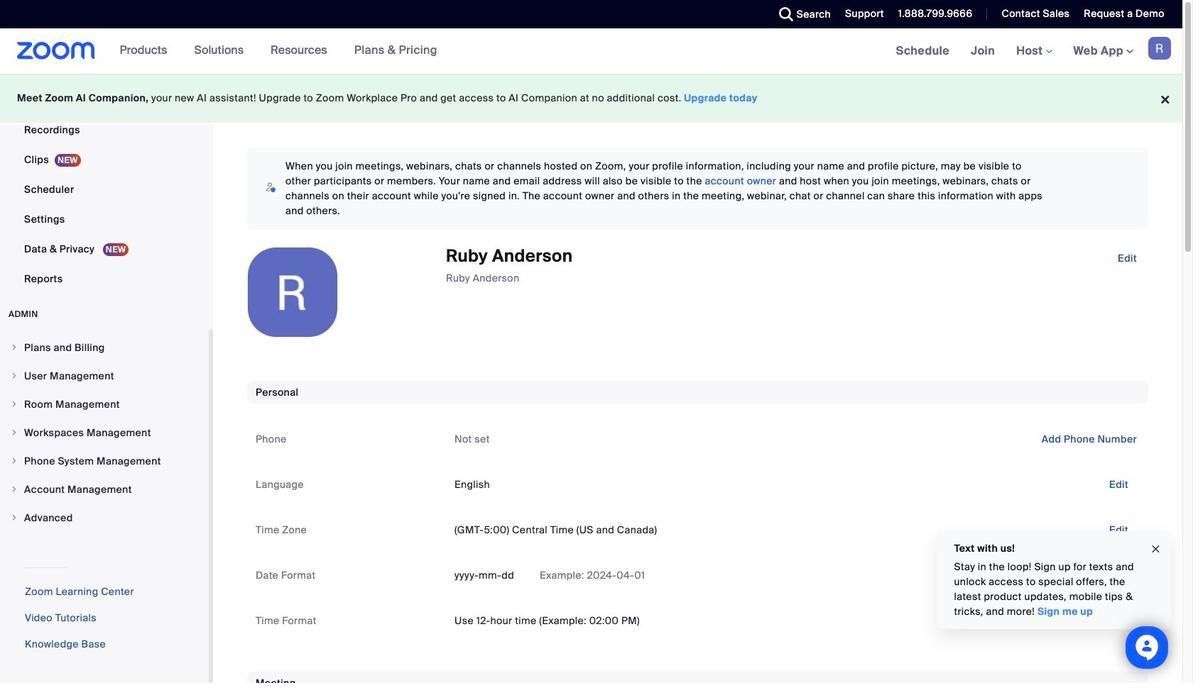 Task type: vqa. For each thing, say whether or not it's contained in the screenshot.
'Next' Image
no



Task type: describe. For each thing, give the bounding box(es) containing it.
3 right image from the top
[[10, 514, 18, 523]]

meetings navigation
[[885, 28, 1183, 75]]

3 menu item from the top
[[0, 391, 209, 418]]

1 menu item from the top
[[0, 335, 209, 362]]

zoom logo image
[[17, 42, 95, 60]]

product information navigation
[[109, 28, 448, 74]]

7 menu item from the top
[[0, 505, 209, 532]]

5 menu item from the top
[[0, 448, 209, 475]]

edit user photo image
[[281, 286, 304, 299]]

close image
[[1151, 542, 1162, 558]]

6 menu item from the top
[[0, 477, 209, 504]]

4 menu item from the top
[[0, 420, 209, 447]]

admin menu menu
[[0, 335, 209, 533]]

4 right image from the top
[[10, 429, 18, 438]]

3 right image from the top
[[10, 401, 18, 409]]



Task type: locate. For each thing, give the bounding box(es) containing it.
1 right image from the top
[[10, 344, 18, 352]]

0 vertical spatial right image
[[10, 457, 18, 466]]

footer
[[0, 74, 1183, 123]]

profile picture image
[[1148, 37, 1171, 60]]

banner
[[0, 28, 1183, 75]]

right image
[[10, 457, 18, 466], [10, 486, 18, 494], [10, 514, 18, 523]]

1 right image from the top
[[10, 457, 18, 466]]

menu item
[[0, 335, 209, 362], [0, 363, 209, 390], [0, 391, 209, 418], [0, 420, 209, 447], [0, 448, 209, 475], [0, 477, 209, 504], [0, 505, 209, 532]]

2 vertical spatial right image
[[10, 514, 18, 523]]

personal menu menu
[[0, 0, 209, 295]]

2 menu item from the top
[[0, 363, 209, 390]]

2 right image from the top
[[10, 372, 18, 381]]

right image
[[10, 344, 18, 352], [10, 372, 18, 381], [10, 401, 18, 409], [10, 429, 18, 438]]

2 right image from the top
[[10, 486, 18, 494]]

1 vertical spatial right image
[[10, 486, 18, 494]]

user photo image
[[248, 248, 337, 337]]



